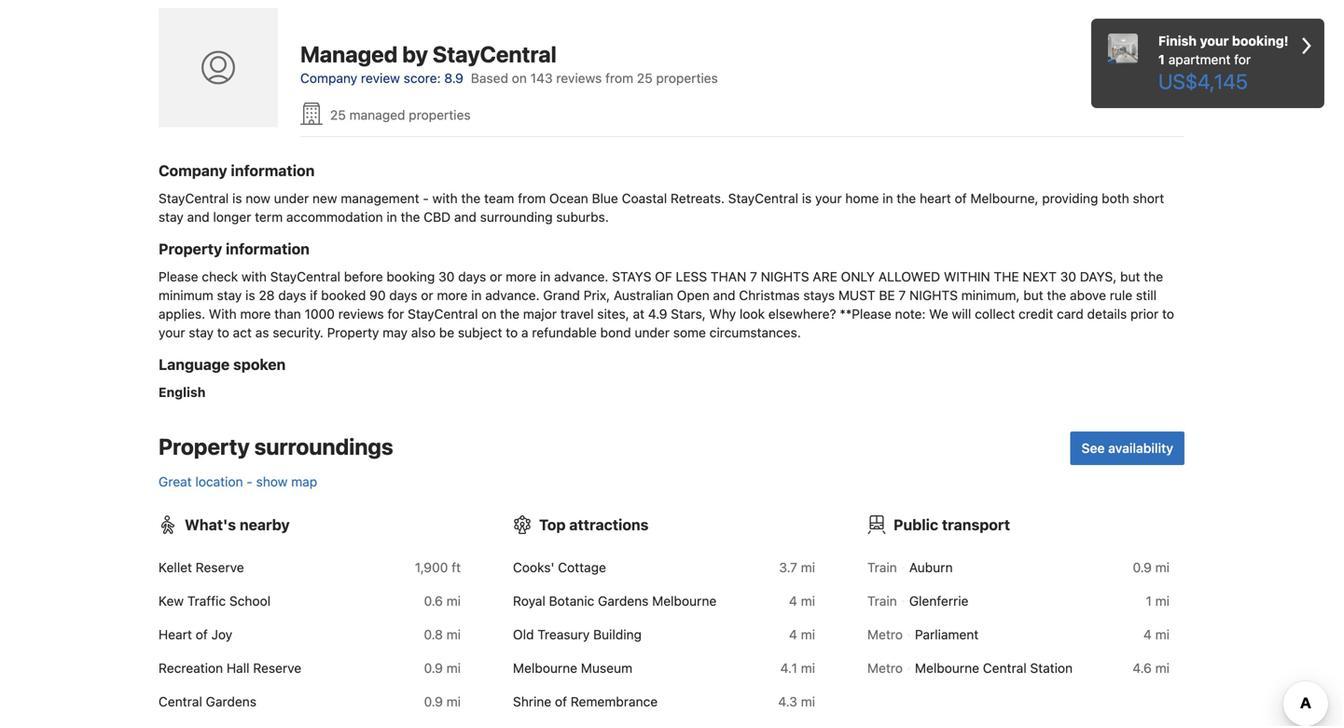 Task type: locate. For each thing, give the bounding box(es) containing it.
2 metro from the top
[[868, 661, 903, 676]]

staycentral inside managed by staycentral company review score: 8.9 based on 143 reviews from 25 properties
[[433, 41, 557, 67]]

accommodation
[[286, 209, 383, 225]]

0 vertical spatial reviews
[[556, 70, 602, 86]]

gardens up building
[[598, 594, 649, 609]]

1 vertical spatial metro
[[868, 661, 903, 676]]

4 mi down 1 mi
[[1144, 627, 1170, 643]]

reserve up kew traffic school
[[196, 560, 244, 576]]

attractions
[[569, 516, 649, 534]]

1 horizontal spatial your
[[816, 191, 842, 206]]

reviews right 143
[[556, 70, 602, 86]]

on left 143
[[512, 70, 527, 86]]

0 vertical spatial your
[[1200, 33, 1229, 49]]

1 vertical spatial 0.9 mi
[[424, 661, 461, 676]]

train for auburn
[[868, 560, 897, 576]]

short
[[1133, 191, 1165, 206]]

on
[[512, 70, 527, 86], [482, 306, 497, 322]]

1
[[1159, 52, 1165, 67], [1146, 594, 1152, 609]]

under inside please check with staycentral before booking 30 days or more in advance. stays of less than 7 nights are only allowed within the next 30 days, but the minimum stay is 28 days if booked 90 days or more in advance. grand prix, australian open and christmas stays must be 7 nights minimum, but the above rule still applies. with more than 1000 reviews for staycentral on the major travel sites, at 4.9 stars, why look elsewhere?  **please note: we will collect credit card details prior to your stay to act as security. property may also be subject to a refundable bond under some circumstances.
[[635, 325, 670, 340]]

1 horizontal spatial more
[[437, 288, 468, 303]]

reviews inside please check with staycentral before booking 30 days or more in advance. stays of less than 7 nights are only allowed within the next 30 days, but the minimum stay is 28 days if booked 90 days or more in advance. grand prix, australian open and christmas stays must be 7 nights minimum, but the above rule still applies. with more than 1000 reviews for staycentral on the major travel sites, at 4.9 stars, why look elsewhere?  **please note: we will collect credit card details prior to your stay to act as security. property may also be subject to a refundable bond under some circumstances.
[[338, 306, 384, 322]]

4 mi down 3.7 mi
[[789, 594, 815, 609]]

company down managed
[[300, 70, 358, 86]]

the left the heart
[[897, 191, 916, 206]]

from right 143
[[606, 70, 634, 86]]

glenferrie
[[909, 594, 969, 609]]

0 vertical spatial property
[[159, 240, 222, 258]]

0.9
[[1133, 560, 1152, 576], [424, 661, 443, 676], [424, 695, 443, 710]]

mi for shrine of remembrance
[[801, 695, 815, 710]]

1 horizontal spatial nights
[[910, 288, 958, 303]]

property for property information
[[159, 240, 222, 258]]

and right the cbd
[[454, 209, 477, 225]]

still
[[1136, 288, 1157, 303]]

1 horizontal spatial but
[[1121, 269, 1141, 285]]

days down booking
[[389, 288, 418, 303]]

but up rule
[[1121, 269, 1141, 285]]

1 vertical spatial of
[[196, 627, 208, 643]]

melbourne for melbourne museum
[[513, 661, 578, 676]]

are
[[813, 269, 838, 285]]

1 horizontal spatial advance.
[[554, 269, 609, 285]]

above
[[1070, 288, 1107, 303]]

2 horizontal spatial stay
[[217, 288, 242, 303]]

from inside managed by staycentral company review score: 8.9 based on 143 reviews from 25 properties
[[606, 70, 634, 86]]

old treasury building
[[513, 627, 642, 643]]

mi for cooks' cottage
[[801, 560, 815, 576]]

days up subject
[[458, 269, 486, 285]]

metro right 4.1 mi
[[868, 661, 903, 676]]

of
[[655, 269, 672, 285]]

0 vertical spatial reserve
[[196, 560, 244, 576]]

stay up please
[[159, 209, 184, 225]]

1 horizontal spatial under
[[635, 325, 670, 340]]

or down booking
[[421, 288, 433, 303]]

information down term
[[226, 240, 310, 258]]

1 horizontal spatial on
[[512, 70, 527, 86]]

4 mi up 4.1 mi
[[789, 627, 815, 643]]

and up why in the top right of the page
[[713, 288, 736, 303]]

but
[[1121, 269, 1141, 285], [1024, 288, 1044, 303]]

1 horizontal spatial days
[[389, 288, 418, 303]]

days up than
[[278, 288, 306, 303]]

2 horizontal spatial of
[[955, 191, 967, 206]]

a
[[522, 325, 529, 340]]

language
[[159, 356, 230, 374]]

property down 1000
[[327, 325, 379, 340]]

traffic
[[187, 594, 226, 609]]

with inside staycentral is now under new management - with the team from ocean blue coastal retreats.  staycentral is your home in the heart of melbourne, providing both short stay and longer term accommodation in the cbd and surrounding suburbs.
[[433, 191, 458, 206]]

what's nearby
[[185, 516, 290, 534]]

home
[[846, 191, 879, 206]]

more up be
[[437, 288, 468, 303]]

0 horizontal spatial and
[[187, 209, 210, 225]]

0 vertical spatial 25
[[637, 70, 653, 86]]

30 up "above"
[[1061, 269, 1077, 285]]

2 vertical spatial 0.9 mi
[[424, 695, 461, 710]]

0 horizontal spatial for
[[388, 306, 404, 322]]

with up the cbd
[[433, 191, 458, 206]]

and
[[187, 209, 210, 225], [454, 209, 477, 225], [713, 288, 736, 303]]

2 vertical spatial 0.9
[[424, 695, 443, 710]]

0 horizontal spatial 7
[[750, 269, 758, 285]]

0 vertical spatial 7
[[750, 269, 758, 285]]

under down 4.9
[[635, 325, 670, 340]]

information
[[231, 162, 315, 180], [226, 240, 310, 258]]

longer
[[213, 209, 251, 225]]

2 horizontal spatial more
[[506, 269, 537, 285]]

reserve right hall
[[253, 661, 302, 676]]

7
[[750, 269, 758, 285], [899, 288, 906, 303]]

4 up the 4.1
[[789, 627, 798, 643]]

0 vertical spatial properties
[[656, 70, 718, 86]]

2 horizontal spatial and
[[713, 288, 736, 303]]

information for property information
[[226, 240, 310, 258]]

train left glenferrie
[[868, 594, 897, 609]]

metro left parliament
[[868, 627, 903, 643]]

show
[[256, 474, 288, 490]]

stay up with
[[217, 288, 242, 303]]

of for 4.3 mi
[[555, 695, 567, 710]]

1 vertical spatial 1
[[1146, 594, 1152, 609]]

from
[[606, 70, 634, 86], [518, 191, 546, 206]]

suburbs.
[[556, 209, 609, 225]]

1 vertical spatial nights
[[910, 288, 958, 303]]

train left auburn
[[868, 560, 897, 576]]

mi for central gardens
[[447, 695, 461, 710]]

0 vertical spatial for
[[1235, 52, 1251, 67]]

term
[[255, 209, 283, 225]]

0.8 mi
[[424, 627, 461, 643]]

1 vertical spatial more
[[437, 288, 468, 303]]

1 up 4.6 mi in the bottom right of the page
[[1146, 594, 1152, 609]]

property surroundings
[[159, 434, 393, 460]]

staycentral up the based at the left of page
[[433, 41, 557, 67]]

to down with
[[217, 325, 229, 340]]

2 vertical spatial stay
[[189, 325, 214, 340]]

1 horizontal spatial 25
[[637, 70, 653, 86]]

1 vertical spatial -
[[247, 474, 253, 490]]

and left longer
[[187, 209, 210, 225]]

28
[[259, 288, 275, 303]]

- up the cbd
[[423, 191, 429, 206]]

0 horizontal spatial 25
[[330, 107, 346, 122]]

in up grand
[[540, 269, 551, 285]]

for down booking!
[[1235, 52, 1251, 67]]

0 vertical spatial 0.9 mi
[[1133, 560, 1170, 576]]

0 horizontal spatial company
[[159, 162, 227, 180]]

under up term
[[274, 191, 309, 206]]

company inside managed by staycentral company review score: 8.9 based on 143 reviews from 25 properties
[[300, 70, 358, 86]]

melbourne museum
[[513, 661, 633, 676]]

sites,
[[597, 306, 630, 322]]

of left joy
[[196, 627, 208, 643]]

ocean
[[550, 191, 588, 206]]

note:
[[895, 306, 926, 322]]

0 vertical spatial from
[[606, 70, 634, 86]]

for
[[1235, 52, 1251, 67], [388, 306, 404, 322]]

1 horizontal spatial 30
[[1061, 269, 1077, 285]]

4 for public transport
[[1144, 627, 1152, 643]]

2 horizontal spatial melbourne
[[915, 661, 980, 676]]

to right the prior
[[1163, 306, 1175, 322]]

before
[[344, 269, 383, 285]]

ft
[[452, 560, 461, 576]]

1 vertical spatial with
[[242, 269, 267, 285]]

1 horizontal spatial company
[[300, 70, 358, 86]]

of right the heart
[[955, 191, 967, 206]]

1 horizontal spatial with
[[433, 191, 458, 206]]

but up credit
[[1024, 288, 1044, 303]]

1 horizontal spatial properties
[[656, 70, 718, 86]]

providing
[[1042, 191, 1099, 206]]

at
[[633, 306, 645, 322]]

from up surrounding on the top left
[[518, 191, 546, 206]]

to left a
[[506, 325, 518, 340]]

0 vertical spatial under
[[274, 191, 309, 206]]

1 vertical spatial your
[[816, 191, 842, 206]]

mi for recreation hall reserve
[[447, 661, 461, 676]]

for up may
[[388, 306, 404, 322]]

under inside staycentral is now under new management - with the team from ocean blue coastal retreats.  staycentral is your home in the heart of melbourne, providing both short stay and longer term accommodation in the cbd and surrounding suburbs.
[[274, 191, 309, 206]]

of
[[955, 191, 967, 206], [196, 627, 208, 643], [555, 695, 567, 710]]

2 train from the top
[[868, 594, 897, 609]]

4.6 mi
[[1133, 661, 1170, 676]]

advance. up major
[[485, 288, 540, 303]]

the left the team
[[461, 191, 481, 206]]

or up subject
[[490, 269, 502, 285]]

melbourne
[[652, 594, 717, 609], [513, 661, 578, 676], [915, 661, 980, 676]]

english
[[159, 385, 206, 400]]

1 horizontal spatial reserve
[[253, 661, 302, 676]]

refundable
[[532, 325, 597, 340]]

finish your booking! 1 apartment for us$4,145
[[1159, 33, 1289, 93]]

mi
[[801, 560, 815, 576], [1156, 560, 1170, 576], [447, 594, 461, 609], [801, 594, 815, 609], [1156, 594, 1170, 609], [447, 627, 461, 643], [801, 627, 815, 643], [1156, 627, 1170, 643], [447, 661, 461, 676], [801, 661, 815, 676], [1156, 661, 1170, 676], [447, 695, 461, 710], [801, 695, 815, 710]]

on inside managed by staycentral company review score: 8.9 based on 143 reviews from 25 properties
[[512, 70, 527, 86]]

1 horizontal spatial from
[[606, 70, 634, 86]]

is left home
[[802, 191, 812, 206]]

information up now
[[231, 162, 315, 180]]

advance. up 'prix,'
[[554, 269, 609, 285]]

what's
[[185, 516, 236, 534]]

company information
[[159, 162, 315, 180]]

property information
[[159, 240, 310, 258]]

on up subject
[[482, 306, 497, 322]]

is
[[232, 191, 242, 206], [802, 191, 812, 206], [245, 288, 255, 303]]

0 vertical spatial with
[[433, 191, 458, 206]]

1 down finish
[[1159, 52, 1165, 67]]

your left home
[[816, 191, 842, 206]]

central down recreation
[[159, 695, 202, 710]]

australian
[[614, 288, 674, 303]]

is up longer
[[232, 191, 242, 206]]

shrine of remembrance
[[513, 695, 658, 710]]

25 managed properties
[[330, 107, 471, 122]]

0 vertical spatial company
[[300, 70, 358, 86]]

the left major
[[500, 306, 520, 322]]

booking
[[387, 269, 435, 285]]

1 vertical spatial train
[[868, 594, 897, 609]]

0 vertical spatial metro
[[868, 627, 903, 643]]

0 horizontal spatial is
[[232, 191, 242, 206]]

1 horizontal spatial reviews
[[556, 70, 602, 86]]

property up location
[[159, 434, 250, 460]]

your up the apartment
[[1200, 33, 1229, 49]]

more up as
[[240, 306, 271, 322]]

0 horizontal spatial melbourne
[[513, 661, 578, 676]]

0 vertical spatial or
[[490, 269, 502, 285]]

1 horizontal spatial 7
[[899, 288, 906, 303]]

0 horizontal spatial or
[[421, 288, 433, 303]]

7 right be
[[899, 288, 906, 303]]

of for 0.8 mi
[[196, 627, 208, 643]]

1 vertical spatial under
[[635, 325, 670, 340]]

by
[[402, 41, 428, 67]]

act
[[233, 325, 252, 340]]

kew traffic school
[[159, 594, 271, 609]]

0 vertical spatial 1
[[1159, 52, 1165, 67]]

property for property surroundings
[[159, 434, 250, 460]]

nearby
[[240, 516, 290, 534]]

0 vertical spatial train
[[868, 560, 897, 576]]

metro for parliament
[[868, 627, 903, 643]]

cooks' cottage
[[513, 560, 606, 576]]

stay down applies. at the top of page
[[189, 325, 214, 340]]

0 vertical spatial gardens
[[598, 594, 649, 609]]

- left the 'show' on the left of the page
[[247, 474, 253, 490]]

rule
[[1110, 288, 1133, 303]]

1 horizontal spatial stay
[[189, 325, 214, 340]]

also
[[411, 325, 436, 340]]

0 horizontal spatial of
[[196, 627, 208, 643]]

1 vertical spatial but
[[1024, 288, 1044, 303]]

collect
[[975, 306, 1015, 322]]

christmas
[[739, 288, 800, 303]]

managed
[[300, 41, 398, 67]]

2 vertical spatial your
[[159, 325, 185, 340]]

nights up christmas
[[761, 269, 809, 285]]

0 horizontal spatial but
[[1024, 288, 1044, 303]]

more up major
[[506, 269, 537, 285]]

4
[[789, 594, 798, 609], [789, 627, 798, 643], [1144, 627, 1152, 643]]

central left station
[[983, 661, 1027, 676]]

the left the cbd
[[401, 209, 420, 225]]

1 train from the top
[[868, 560, 897, 576]]

melbourne central station
[[915, 661, 1073, 676]]

30 right booking
[[439, 269, 455, 285]]

staycentral up longer
[[159, 191, 229, 206]]

of right shrine
[[555, 695, 567, 710]]

look
[[740, 306, 765, 322]]

2 horizontal spatial days
[[458, 269, 486, 285]]

property up please
[[159, 240, 222, 258]]

your down applies. at the top of page
[[159, 325, 185, 340]]

- inside staycentral is now under new management - with the team from ocean blue coastal retreats.  staycentral is your home in the heart of melbourne, providing both short stay and longer term accommodation in the cbd and surrounding suburbs.
[[423, 191, 429, 206]]

managed
[[349, 107, 405, 122]]

1 horizontal spatial gardens
[[598, 594, 649, 609]]

1 vertical spatial from
[[518, 191, 546, 206]]

blue
[[592, 191, 618, 206]]

minimum,
[[962, 288, 1020, 303]]

more
[[506, 269, 537, 285], [437, 288, 468, 303], [240, 306, 271, 322]]

open
[[677, 288, 710, 303]]

joy
[[211, 627, 233, 643]]

reviews down 90
[[338, 306, 384, 322]]

1 metro from the top
[[868, 627, 903, 643]]

the
[[461, 191, 481, 206], [897, 191, 916, 206], [401, 209, 420, 225], [1144, 269, 1164, 285], [1047, 288, 1067, 303], [500, 306, 520, 322]]

mi for royal botanic gardens melbourne
[[801, 594, 815, 609]]

train
[[868, 560, 897, 576], [868, 594, 897, 609]]

with
[[433, 191, 458, 206], [242, 269, 267, 285]]

transport
[[942, 516, 1010, 534]]

availability
[[1109, 441, 1174, 456]]

0 horizontal spatial nights
[[761, 269, 809, 285]]

4 up 4.6 mi in the bottom right of the page
[[1144, 627, 1152, 643]]

mi for melbourne museum
[[801, 661, 815, 676]]

0 vertical spatial -
[[423, 191, 429, 206]]

gardens down recreation hall reserve
[[206, 695, 257, 710]]

0 horizontal spatial reserve
[[196, 560, 244, 576]]

days
[[458, 269, 486, 285], [278, 288, 306, 303], [389, 288, 418, 303]]

nights up we
[[910, 288, 958, 303]]

0 horizontal spatial your
[[159, 325, 185, 340]]

0 horizontal spatial central
[[159, 695, 202, 710]]

2 horizontal spatial your
[[1200, 33, 1229, 49]]

1 vertical spatial advance.
[[485, 288, 540, 303]]

0 horizontal spatial 30
[[439, 269, 455, 285]]

1 horizontal spatial 1
[[1159, 52, 1165, 67]]

is left 28
[[245, 288, 255, 303]]

your
[[1200, 33, 1229, 49], [816, 191, 842, 206], [159, 325, 185, 340]]

with up 28
[[242, 269, 267, 285]]

2 vertical spatial property
[[159, 434, 250, 460]]

the up card
[[1047, 288, 1067, 303]]

bond
[[600, 325, 631, 340]]

prior
[[1131, 306, 1159, 322]]

location
[[195, 474, 243, 490]]

company up longer
[[159, 162, 227, 180]]

7 up christmas
[[750, 269, 758, 285]]

1 vertical spatial 25
[[330, 107, 346, 122]]

1 horizontal spatial is
[[245, 288, 255, 303]]

0 horizontal spatial stay
[[159, 209, 184, 225]]

and inside please check with staycentral before booking 30 days or more in advance. stays of less than 7 nights are only allowed within the next 30 days, but the minimum stay is 28 days if booked 90 days or more in advance. grand prix, australian open and christmas stays must be 7 nights minimum, but the above rule still applies. with more than 1000 reviews for staycentral on the major travel sites, at 4.9 stars, why look elsewhere?  **please note: we will collect credit card details prior to your stay to act as security. property may also be subject to a refundable bond under some circumstances.
[[713, 288, 736, 303]]

4 down 3.7 mi
[[789, 594, 798, 609]]

1 horizontal spatial central
[[983, 661, 1027, 676]]

0 vertical spatial on
[[512, 70, 527, 86]]



Task type: vqa. For each thing, say whether or not it's contained in the screenshot.
first '19'
no



Task type: describe. For each thing, give the bounding box(es) containing it.
remembrance
[[571, 695, 658, 710]]

check
[[202, 269, 238, 285]]

top
[[539, 516, 566, 534]]

3.7 mi
[[779, 560, 815, 576]]

1 horizontal spatial to
[[506, 325, 518, 340]]

some
[[673, 325, 706, 340]]

0 horizontal spatial more
[[240, 306, 271, 322]]

see availability
[[1082, 441, 1174, 456]]

minimum
[[159, 288, 213, 303]]

1 vertical spatial company
[[159, 162, 227, 180]]

major
[[523, 306, 557, 322]]

please check with staycentral before booking 30 days or more in advance. stays of less than 7 nights are only allowed within the next 30 days, but the minimum stay is 28 days if booked 90 days or more in advance. grand prix, australian open and christmas stays must be 7 nights minimum, but the above rule still applies. with more than 1000 reviews for staycentral on the major travel sites, at 4.9 stars, why look elsewhere?  **please note: we will collect credit card details prior to your stay to act as security. property may also be subject to a refundable bond under some circumstances.
[[159, 269, 1175, 340]]

on inside please check with staycentral before booking 30 days or more in advance. stays of less than 7 nights are only allowed within the next 30 days, but the minimum stay is 28 days if booked 90 days or more in advance. grand prix, australian open and christmas stays must be 7 nights minimum, but the above rule still applies. with more than 1000 reviews for staycentral on the major travel sites, at 4.9 stars, why look elsewhere?  **please note: we will collect credit card details prior to your stay to act as security. property may also be subject to a refundable bond under some circumstances.
[[482, 306, 497, 322]]

travel
[[561, 306, 594, 322]]

1 horizontal spatial and
[[454, 209, 477, 225]]

0.9 mi for central gardens
[[424, 695, 461, 710]]

parliament
[[915, 627, 979, 643]]

now
[[246, 191, 270, 206]]

heart
[[159, 627, 192, 643]]

the up still
[[1144, 269, 1164, 285]]

surroundings
[[254, 434, 393, 460]]

4 mi for top attractions
[[789, 627, 815, 643]]

for inside please check with staycentral before booking 30 days or more in advance. stays of less than 7 nights are only allowed within the next 30 days, but the minimum stay is 28 days if booked 90 days or more in advance. grand prix, australian open and christmas stays must be 7 nights minimum, but the above rule still applies. with more than 1000 reviews for staycentral on the major travel sites, at 4.9 stars, why look elsewhere?  **please note: we will collect credit card details prior to your stay to act as security. property may also be subject to a refundable bond under some circumstances.
[[388, 306, 404, 322]]

4.1
[[780, 661, 798, 676]]

4 mi for public transport
[[1144, 627, 1170, 643]]

0 vertical spatial central
[[983, 661, 1027, 676]]

0 horizontal spatial properties
[[409, 107, 471, 122]]

0 horizontal spatial advance.
[[485, 288, 540, 303]]

botanic
[[549, 594, 595, 609]]

security.
[[273, 325, 324, 340]]

rightchevron image
[[1302, 32, 1312, 60]]

staycentral is now under new management - with the team from ocean blue coastal retreats.  staycentral is your home in the heart of melbourne, providing both short stay and longer term accommodation in the cbd and surrounding suburbs.
[[159, 191, 1165, 225]]

us$4,145
[[1159, 69, 1248, 93]]

than
[[711, 269, 747, 285]]

information for company information
[[231, 162, 315, 180]]

1 vertical spatial or
[[421, 288, 433, 303]]

1 vertical spatial 7
[[899, 288, 906, 303]]

1 vertical spatial reserve
[[253, 661, 302, 676]]

we
[[929, 306, 949, 322]]

subject
[[458, 325, 502, 340]]

team
[[484, 191, 514, 206]]

your inside staycentral is now under new management - with the team from ocean blue coastal retreats.  staycentral is your home in the heart of melbourne, providing both short stay and longer term accommodation in the cbd and surrounding suburbs.
[[816, 191, 842, 206]]

mi for kew traffic school
[[447, 594, 461, 609]]

0.9 for central gardens
[[424, 695, 443, 710]]

stays
[[804, 288, 835, 303]]

0 horizontal spatial to
[[217, 325, 229, 340]]

1,900 ft
[[415, 560, 461, 576]]

property inside please check with staycentral before booking 30 days or more in advance. stays of less than 7 nights are only allowed within the next 30 days, but the minimum stay is 28 days if booked 90 days or more in advance. grand prix, australian open and christmas stays must be 7 nights minimum, but the above rule still applies. with more than 1000 reviews for staycentral on the major travel sites, at 4.9 stars, why look elsewhere?  **please note: we will collect credit card details prior to your stay to act as security. property may also be subject to a refundable bond under some circumstances.
[[327, 325, 379, 340]]

1 horizontal spatial melbourne
[[652, 594, 717, 609]]

properties inside managed by staycentral company review score: 8.9 based on 143 reviews from 25 properties
[[656, 70, 718, 86]]

4.3
[[778, 695, 798, 710]]

see availability button
[[1071, 432, 1185, 466]]

from inside staycentral is now under new management - with the team from ocean blue coastal retreats.  staycentral is your home in the heart of melbourne, providing both short stay and longer term accommodation in the cbd and surrounding suburbs.
[[518, 191, 546, 206]]

with
[[209, 306, 237, 322]]

the
[[994, 269, 1019, 285]]

as
[[255, 325, 269, 340]]

0 vertical spatial advance.
[[554, 269, 609, 285]]

staycentral up be
[[408, 306, 478, 322]]

in right home
[[883, 191, 893, 206]]

days,
[[1080, 269, 1117, 285]]

staycentral right retreats.
[[728, 191, 799, 206]]

2 horizontal spatial is
[[802, 191, 812, 206]]

1 vertical spatial central
[[159, 695, 202, 710]]

hall
[[227, 661, 250, 676]]

4 for top attractions
[[789, 627, 798, 643]]

booking!
[[1232, 33, 1289, 49]]

public
[[894, 516, 939, 534]]

0 horizontal spatial gardens
[[206, 695, 257, 710]]

prix,
[[584, 288, 610, 303]]

0 vertical spatial nights
[[761, 269, 809, 285]]

score:
[[404, 70, 441, 86]]

0 vertical spatial more
[[506, 269, 537, 285]]

school
[[229, 594, 271, 609]]

credit
[[1019, 306, 1054, 322]]

heart
[[920, 191, 951, 206]]

be
[[879, 288, 895, 303]]

less
[[676, 269, 707, 285]]

0.9 mi for recreation hall reserve
[[424, 661, 461, 676]]

booked
[[321, 288, 366, 303]]

card
[[1057, 306, 1084, 322]]

in down management
[[387, 209, 397, 225]]

only
[[841, 269, 875, 285]]

0 horizontal spatial days
[[278, 288, 306, 303]]

1 30 from the left
[[439, 269, 455, 285]]

station
[[1030, 661, 1073, 676]]

melbourne for melbourne central station
[[915, 661, 980, 676]]

heart of joy
[[159, 627, 233, 643]]

2 horizontal spatial to
[[1163, 306, 1175, 322]]

apartment
[[1169, 52, 1231, 67]]

treasury
[[538, 627, 590, 643]]

1 vertical spatial stay
[[217, 288, 242, 303]]

review
[[361, 70, 400, 86]]

new
[[313, 191, 337, 206]]

coastal
[[622, 191, 667, 206]]

spoken
[[233, 356, 286, 374]]

with inside please check with staycentral before booking 30 days or more in advance. stays of less than 7 nights are only allowed within the next 30 days, but the minimum stay is 28 days if booked 90 days or more in advance. grand prix, australian open and christmas stays must be 7 nights minimum, but the above rule still applies. with more than 1000 reviews for staycentral on the major travel sites, at 4.9 stars, why look elsewhere?  **please note: we will collect credit card details prior to your stay to act as security. property may also be subject to a refundable bond under some circumstances.
[[242, 269, 267, 285]]

mi for old treasury building
[[801, 627, 815, 643]]

recreation hall reserve
[[159, 661, 302, 676]]

stay inside staycentral is now under new management - with the team from ocean blue coastal retreats.  staycentral is your home in the heart of melbourne, providing both short stay and longer term accommodation in the cbd and surrounding suburbs.
[[159, 209, 184, 225]]

1 inside finish your booking! 1 apartment for us$4,145
[[1159, 52, 1165, 67]]

metro for melbourne central station
[[868, 661, 903, 676]]

applies.
[[159, 306, 205, 322]]

3.7
[[779, 560, 798, 576]]

for inside finish your booking! 1 apartment for us$4,145
[[1235, 52, 1251, 67]]

cottage
[[558, 560, 606, 576]]

25 inside managed by staycentral company review score: 8.9 based on 143 reviews from 25 properties
[[637, 70, 653, 86]]

reviews inside managed by staycentral company review score: 8.9 based on 143 reviews from 25 properties
[[556, 70, 602, 86]]

kellet
[[159, 560, 192, 576]]

1 horizontal spatial or
[[490, 269, 502, 285]]

2 30 from the left
[[1061, 269, 1077, 285]]

1000
[[305, 306, 335, 322]]

based
[[471, 70, 508, 86]]

0 horizontal spatial 1
[[1146, 594, 1152, 609]]

staycentral up if
[[270, 269, 341, 285]]

train for glenferrie
[[868, 594, 897, 609]]

cooks'
[[513, 560, 555, 576]]

is inside please check with staycentral before booking 30 days or more in advance. stays of less than 7 nights are only allowed within the next 30 days, but the minimum stay is 28 days if booked 90 days or more in advance. grand prix, australian open and christmas stays must be 7 nights minimum, but the above rule still applies. with more than 1000 reviews for staycentral on the major travel sites, at 4.9 stars, why look elsewhere?  **please note: we will collect credit card details prior to your stay to act as security. property may also be subject to a refundable bond under some circumstances.
[[245, 288, 255, 303]]

0 vertical spatial 0.9
[[1133, 560, 1152, 576]]

old
[[513, 627, 534, 643]]

4.3 mi
[[778, 695, 815, 710]]

8.9
[[444, 70, 464, 86]]

0 horizontal spatial -
[[247, 474, 253, 490]]

management
[[341, 191, 419, 206]]

within
[[944, 269, 991, 285]]

details
[[1087, 306, 1127, 322]]

circumstances.
[[710, 325, 801, 340]]

your inside finish your booking! 1 apartment for us$4,145
[[1200, 33, 1229, 49]]

than
[[274, 306, 301, 322]]

your inside please check with staycentral before booking 30 days or more in advance. stays of less than 7 nights are only allowed within the next 30 days, but the minimum stay is 28 days if booked 90 days or more in advance. grand prix, australian open and christmas stays must be 7 nights minimum, but the above rule still applies. with more than 1000 reviews for staycentral on the major travel sites, at 4.9 stars, why look elsewhere?  **please note: we will collect credit card details prior to your stay to act as security. property may also be subject to a refundable bond under some circumstances.
[[159, 325, 185, 340]]

0.9 for recreation hall reserve
[[424, 661, 443, 676]]

of inside staycentral is now under new management - with the team from ocean blue coastal retreats.  staycentral is your home in the heart of melbourne, providing both short stay and longer term accommodation in the cbd and surrounding suburbs.
[[955, 191, 967, 206]]

in up subject
[[471, 288, 482, 303]]

royal botanic gardens melbourne
[[513, 594, 717, 609]]

mi for heart of joy
[[447, 627, 461, 643]]

recreation
[[159, 661, 223, 676]]

0.6
[[424, 594, 443, 609]]

managed by staycentral company review score: 8.9 based on 143 reviews from 25 properties
[[300, 41, 718, 86]]

top attractions
[[539, 516, 649, 534]]



